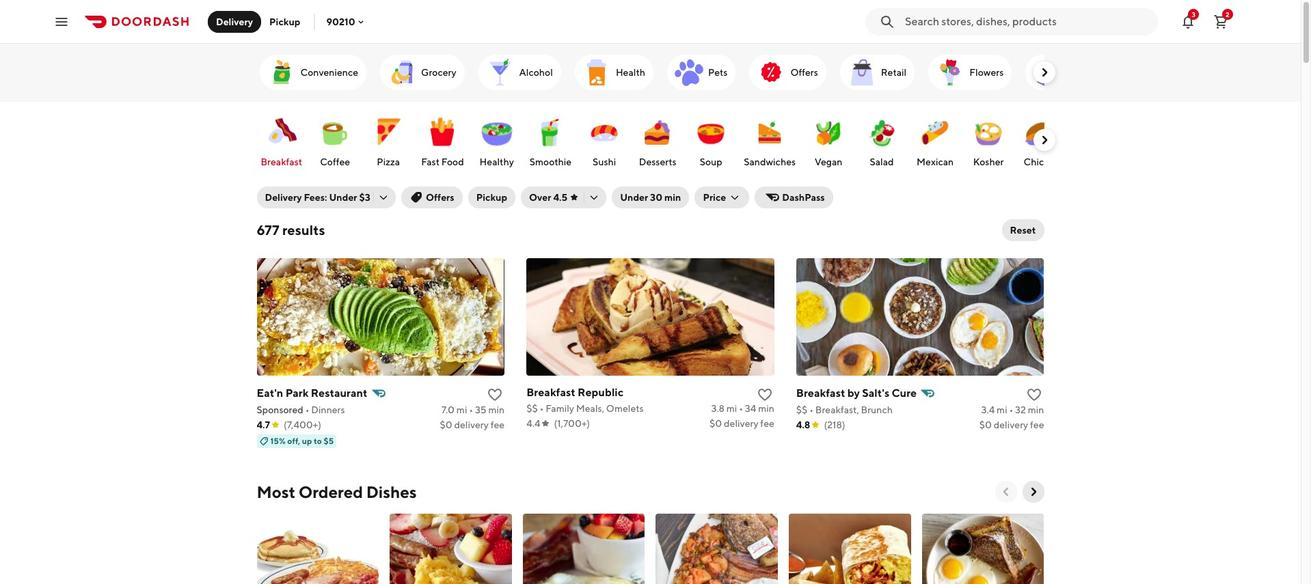 Task type: vqa. For each thing, say whether or not it's contained in the screenshot.
Recommended
no



Task type: describe. For each thing, give the bounding box(es) containing it.
7.0
[[442, 405, 455, 416]]

• left 34
[[739, 403, 743, 414]]

vegan
[[815, 157, 843, 168]]

health link
[[575, 55, 654, 90]]

dinners
[[311, 405, 345, 416]]

convenience link
[[260, 55, 367, 90]]

$5
[[324, 436, 334, 447]]

eat'n park restaurant
[[257, 387, 368, 400]]

breakfast republic
[[527, 386, 624, 399]]

over
[[529, 192, 552, 203]]

1 vertical spatial next button of carousel image
[[1027, 486, 1041, 499]]

grocery
[[421, 67, 457, 78]]

• up 4.8
[[810, 405, 814, 416]]

1 horizontal spatial fee
[[761, 419, 775, 429]]

4.4
[[527, 419, 541, 429]]

chicken
[[1024, 157, 1060, 168]]

park
[[286, 387, 309, 400]]

cure
[[892, 387, 917, 400]]

1 horizontal spatial delivery
[[724, 419, 759, 429]]

$$ • breakfast, brunch
[[797, 405, 893, 416]]

fast
[[421, 157, 440, 168]]

click to add this store to your saved list image
[[487, 387, 503, 403]]

(218)
[[824, 420, 846, 431]]

sponsored
[[257, 405, 304, 416]]

flowers link
[[929, 55, 1012, 90]]

pets link
[[667, 55, 736, 90]]

mi for breakfast by salt's cure
[[997, 405, 1008, 416]]

sandwiches
[[744, 157, 796, 168]]

677 results
[[257, 222, 325, 238]]

pets
[[708, 67, 728, 78]]

15%
[[270, 436, 286, 447]]

notification bell image
[[1180, 13, 1197, 30]]

90210
[[326, 16, 355, 27]]

677
[[257, 222, 280, 238]]

grocery image
[[386, 56, 419, 89]]

meals,
[[576, 403, 605, 414]]

price button
[[695, 187, 750, 209]]

reset button
[[1002, 220, 1045, 241]]

3
[[1192, 10, 1196, 18]]

delivery button
[[208, 11, 261, 32]]

alcohol link
[[478, 55, 561, 90]]

(1,700+)
[[554, 419, 590, 429]]

retail link
[[840, 55, 915, 90]]

$$ for $$ • breakfast, brunch
[[797, 405, 808, 416]]

3 items, open order cart image
[[1213, 13, 1230, 30]]

soup
[[700, 157, 723, 168]]

30
[[650, 192, 663, 203]]

most ordered dishes
[[257, 483, 417, 502]]

mi for eat'n park restaurant
[[457, 405, 467, 416]]

breakfast for breakfast
[[261, 157, 302, 168]]

2
[[1226, 10, 1230, 18]]

over 4.5 button
[[521, 187, 607, 209]]

delivery for delivery fees: under $3
[[265, 192, 302, 203]]

min for 7.0 mi • 35 min
[[489, 405, 505, 416]]

ordered
[[299, 483, 363, 502]]

• up 4.4
[[540, 403, 544, 414]]

sushi
[[593, 157, 616, 168]]

15% off, up to $5
[[270, 436, 334, 447]]

0 horizontal spatial pickup button
[[261, 11, 309, 32]]

alcohol
[[519, 67, 553, 78]]

mexican
[[917, 157, 954, 168]]

pizza
[[377, 157, 400, 168]]

delivery for breakfast by salt's cure
[[994, 420, 1029, 431]]

desserts
[[639, 157, 677, 168]]

breakfast for breakfast by salt's cure
[[797, 387, 846, 400]]

• left "32"
[[1010, 405, 1014, 416]]

$​0 delivery fee for eat'n park restaurant
[[440, 420, 505, 431]]

health
[[616, 67, 646, 78]]

min for 3.8 mi • 34 min
[[759, 403, 775, 414]]

salt's
[[863, 387, 890, 400]]

healthy
[[480, 157, 514, 168]]

32
[[1016, 405, 1027, 416]]

dishes
[[366, 483, 417, 502]]

kosher
[[974, 157, 1004, 168]]

pets image
[[673, 56, 706, 89]]

35
[[475, 405, 487, 416]]

open menu image
[[53, 13, 70, 30]]

omelets
[[606, 403, 644, 414]]

3.8
[[712, 403, 725, 414]]

delivery for eat'n park restaurant
[[454, 420, 489, 431]]

7.0 mi • 35 min
[[442, 405, 505, 416]]

1 horizontal spatial $​0
[[710, 419, 722, 429]]

most
[[257, 483, 295, 502]]

off,
[[287, 436, 300, 447]]

retail
[[881, 67, 907, 78]]

offers inside button
[[426, 192, 455, 203]]

34
[[745, 403, 757, 414]]

sponsored • dinners
[[257, 405, 345, 416]]

1 horizontal spatial $​0 delivery fee
[[710, 419, 775, 429]]

4.7
[[257, 420, 270, 431]]

health image
[[581, 56, 613, 89]]

republic
[[578, 386, 624, 399]]

breakfast for breakfast republic
[[527, 386, 576, 399]]

dashpass
[[783, 192, 825, 203]]

fee for breakfast by salt's cure
[[1031, 420, 1045, 431]]



Task type: locate. For each thing, give the bounding box(es) containing it.
pickup down the healthy
[[476, 192, 507, 203]]

$​0 delivery fee down "7.0 mi • 35 min"
[[440, 420, 505, 431]]

under left 30
[[620, 192, 648, 203]]

fee down 3.4 mi • 32 min at right
[[1031, 420, 1045, 431]]

$​0
[[710, 419, 722, 429], [440, 420, 452, 431], [980, 420, 992, 431]]

min right "32"
[[1028, 405, 1045, 416]]

$$ • family meals, omelets
[[527, 403, 644, 414]]

next button of carousel image
[[1038, 133, 1051, 147], [1027, 486, 1041, 499]]

breakfast by salt's cure
[[797, 387, 917, 400]]

0 horizontal spatial under
[[329, 192, 357, 203]]

(7,400+)
[[284, 420, 321, 431]]

fee down 3.8 mi • 34 min at the right of page
[[761, 419, 775, 429]]

offers link
[[750, 55, 827, 90]]

0 vertical spatial delivery
[[216, 16, 253, 27]]

food
[[442, 157, 464, 168]]

0 horizontal spatial breakfast
[[261, 157, 302, 168]]

fast food
[[421, 157, 464, 168]]

3.4 mi • 32 min
[[982, 405, 1045, 416]]

previous button of carousel image
[[999, 486, 1013, 499]]

2 click to add this store to your saved list image from the left
[[1027, 387, 1043, 403]]

1 horizontal spatial delivery
[[265, 192, 302, 203]]

fee
[[761, 419, 775, 429], [491, 420, 505, 431], [1031, 420, 1045, 431]]

next button of carousel image
[[1038, 66, 1051, 79]]

over 4.5
[[529, 192, 568, 203]]

offers
[[791, 67, 818, 78], [426, 192, 455, 203]]

1 vertical spatial offers
[[426, 192, 455, 203]]

0 vertical spatial next button of carousel image
[[1038, 133, 1051, 147]]

$​0 delivery fee down 3.8 mi • 34 min at the right of page
[[710, 419, 775, 429]]

2 horizontal spatial $​0
[[980, 420, 992, 431]]

$​0 for breakfast by salt's cure
[[980, 420, 992, 431]]

3.4
[[982, 405, 995, 416]]

$$ up 4.4
[[527, 403, 538, 414]]

Store search: begin typing to search for stores available on DoorDash text field
[[905, 14, 1150, 29]]

delivery
[[216, 16, 253, 27], [265, 192, 302, 203]]

1 horizontal spatial click to add this store to your saved list image
[[1027, 387, 1043, 403]]

flowers
[[970, 67, 1004, 78]]

$​0 down 3.8
[[710, 419, 722, 429]]

salad
[[870, 157, 894, 168]]

2 under from the left
[[620, 192, 648, 203]]

• left 35
[[469, 405, 473, 416]]

fee down "7.0 mi • 35 min"
[[491, 420, 505, 431]]

family
[[546, 403, 574, 414]]

0 horizontal spatial $$
[[527, 403, 538, 414]]

smoothie
[[530, 157, 572, 168]]

alcohol image
[[484, 56, 517, 89]]

breakfast up breakfast,
[[797, 387, 846, 400]]

2 button
[[1208, 8, 1235, 35]]

0 horizontal spatial offers
[[426, 192, 455, 203]]

3.8 mi • 34 min
[[712, 403, 775, 414]]

breakfast up family
[[527, 386, 576, 399]]

1 horizontal spatial $$
[[797, 405, 808, 416]]

2 horizontal spatial mi
[[997, 405, 1008, 416]]

breakfast,
[[816, 405, 859, 416]]

offers button
[[401, 187, 463, 209]]

offers down fast food
[[426, 192, 455, 203]]

grocery link
[[380, 55, 465, 90]]

1 horizontal spatial under
[[620, 192, 648, 203]]

mi right 3.4
[[997, 405, 1008, 416]]

pickup
[[269, 16, 301, 27], [476, 192, 507, 203]]

$$ up 4.8
[[797, 405, 808, 416]]

under 30 min button
[[612, 187, 690, 209]]

delivery for delivery
[[216, 16, 253, 27]]

mi right 3.8
[[727, 403, 737, 414]]

results
[[282, 222, 325, 238]]

click to add this store to your saved list image for 32
[[1027, 387, 1043, 403]]

0 horizontal spatial delivery
[[216, 16, 253, 27]]

2 horizontal spatial fee
[[1031, 420, 1045, 431]]

offers image
[[755, 56, 788, 89]]

pickup right delivery button
[[269, 16, 301, 27]]

min for 3.4 mi • 32 min
[[1028, 405, 1045, 416]]

1 horizontal spatial pickup button
[[468, 187, 516, 209]]

1 click to add this store to your saved list image from the left
[[757, 387, 773, 403]]

0 horizontal spatial delivery
[[454, 420, 489, 431]]

$​0 for eat'n park restaurant
[[440, 420, 452, 431]]

min right 30
[[665, 192, 681, 203]]

mi right 7.0
[[457, 405, 467, 416]]

next button of carousel image right previous button of carousel image
[[1027, 486, 1041, 499]]

pickup for the right pickup button
[[476, 192, 507, 203]]

retail image
[[846, 56, 879, 89]]

1 vertical spatial pickup button
[[468, 187, 516, 209]]

0 horizontal spatial fee
[[491, 420, 505, 431]]

under left $3
[[329, 192, 357, 203]]

0 vertical spatial pickup button
[[261, 11, 309, 32]]

coffee
[[320, 157, 350, 168]]

1 horizontal spatial mi
[[727, 403, 737, 414]]

catering image
[[1032, 56, 1064, 89]]

pickup for leftmost pickup button
[[269, 16, 301, 27]]

0 horizontal spatial pickup
[[269, 16, 301, 27]]

by
[[848, 387, 860, 400]]

min right 34
[[759, 403, 775, 414]]

$​0 delivery fee down 3.4 mi • 32 min at right
[[980, 420, 1045, 431]]

under 30 min
[[620, 192, 681, 203]]

pickup button up convenience icon at the top of page
[[261, 11, 309, 32]]

delivery down 3.4 mi • 32 min at right
[[994, 420, 1029, 431]]

price
[[703, 192, 726, 203]]

$​0 down 3.4
[[980, 420, 992, 431]]

• up (7,400+)
[[305, 405, 310, 416]]

next button of carousel image up chicken
[[1038, 133, 1051, 147]]

click to add this store to your saved list image
[[757, 387, 773, 403], [1027, 387, 1043, 403]]

$3
[[359, 192, 371, 203]]

reset
[[1010, 225, 1036, 236]]

pickup button down the healthy
[[468, 187, 516, 209]]

min inside button
[[665, 192, 681, 203]]

under inside button
[[620, 192, 648, 203]]

1 horizontal spatial pickup
[[476, 192, 507, 203]]

brunch
[[861, 405, 893, 416]]

fee for eat'n park restaurant
[[491, 420, 505, 431]]

breakfast
[[261, 157, 302, 168], [527, 386, 576, 399], [797, 387, 846, 400]]

click to add this store to your saved list image right 34
[[757, 387, 773, 403]]

0 horizontal spatial click to add this store to your saved list image
[[757, 387, 773, 403]]

2 horizontal spatial breakfast
[[797, 387, 846, 400]]

1 vertical spatial pickup
[[476, 192, 507, 203]]

•
[[540, 403, 544, 414], [739, 403, 743, 414], [305, 405, 310, 416], [469, 405, 473, 416], [810, 405, 814, 416], [1010, 405, 1014, 416]]

delivery down "7.0 mi • 35 min"
[[454, 420, 489, 431]]

min
[[665, 192, 681, 203], [759, 403, 775, 414], [489, 405, 505, 416], [1028, 405, 1045, 416]]

0 horizontal spatial $​0 delivery fee
[[440, 420, 505, 431]]

min down click to add this store to your saved list icon at the bottom
[[489, 405, 505, 416]]

0 vertical spatial pickup
[[269, 16, 301, 27]]

convenience image
[[265, 56, 298, 89]]

2 horizontal spatial $​0 delivery fee
[[980, 420, 1045, 431]]

flowers image
[[934, 56, 967, 89]]

1 vertical spatial delivery
[[265, 192, 302, 203]]

0 horizontal spatial mi
[[457, 405, 467, 416]]

2 horizontal spatial delivery
[[994, 420, 1029, 431]]

1 under from the left
[[329, 192, 357, 203]]

mi
[[727, 403, 737, 414], [457, 405, 467, 416], [997, 405, 1008, 416]]

4.8
[[797, 420, 811, 431]]

1 horizontal spatial breakfast
[[527, 386, 576, 399]]

delivery fees: under $3
[[265, 192, 371, 203]]

$​0 delivery fee for breakfast by salt's cure
[[980, 420, 1045, 431]]

$​0 down 7.0
[[440, 420, 452, 431]]

0 vertical spatial offers
[[791, 67, 818, 78]]

convenience
[[301, 67, 358, 78]]

$$
[[527, 403, 538, 414], [797, 405, 808, 416]]

dashpass button
[[755, 187, 833, 209]]

$​0 delivery fee
[[710, 419, 775, 429], [440, 420, 505, 431], [980, 420, 1045, 431]]

eat'n
[[257, 387, 283, 400]]

up
[[302, 436, 312, 447]]

restaurant
[[311, 387, 368, 400]]

click to add this store to your saved list image up 3.4 mi • 32 min at right
[[1027, 387, 1043, 403]]

offers right the 'offers' image
[[791, 67, 818, 78]]

1 horizontal spatial offers
[[791, 67, 818, 78]]

breakfast up delivery fees: under $3
[[261, 157, 302, 168]]

delivery down 3.8 mi • 34 min at the right of page
[[724, 419, 759, 429]]

to
[[314, 436, 322, 447]]

90210 button
[[326, 16, 366, 27]]

delivery inside button
[[216, 16, 253, 27]]

fees:
[[304, 192, 327, 203]]

$$ for $$ • family meals, omelets
[[527, 403, 538, 414]]

0 horizontal spatial $​0
[[440, 420, 452, 431]]

click to add this store to your saved list image for 34
[[757, 387, 773, 403]]



